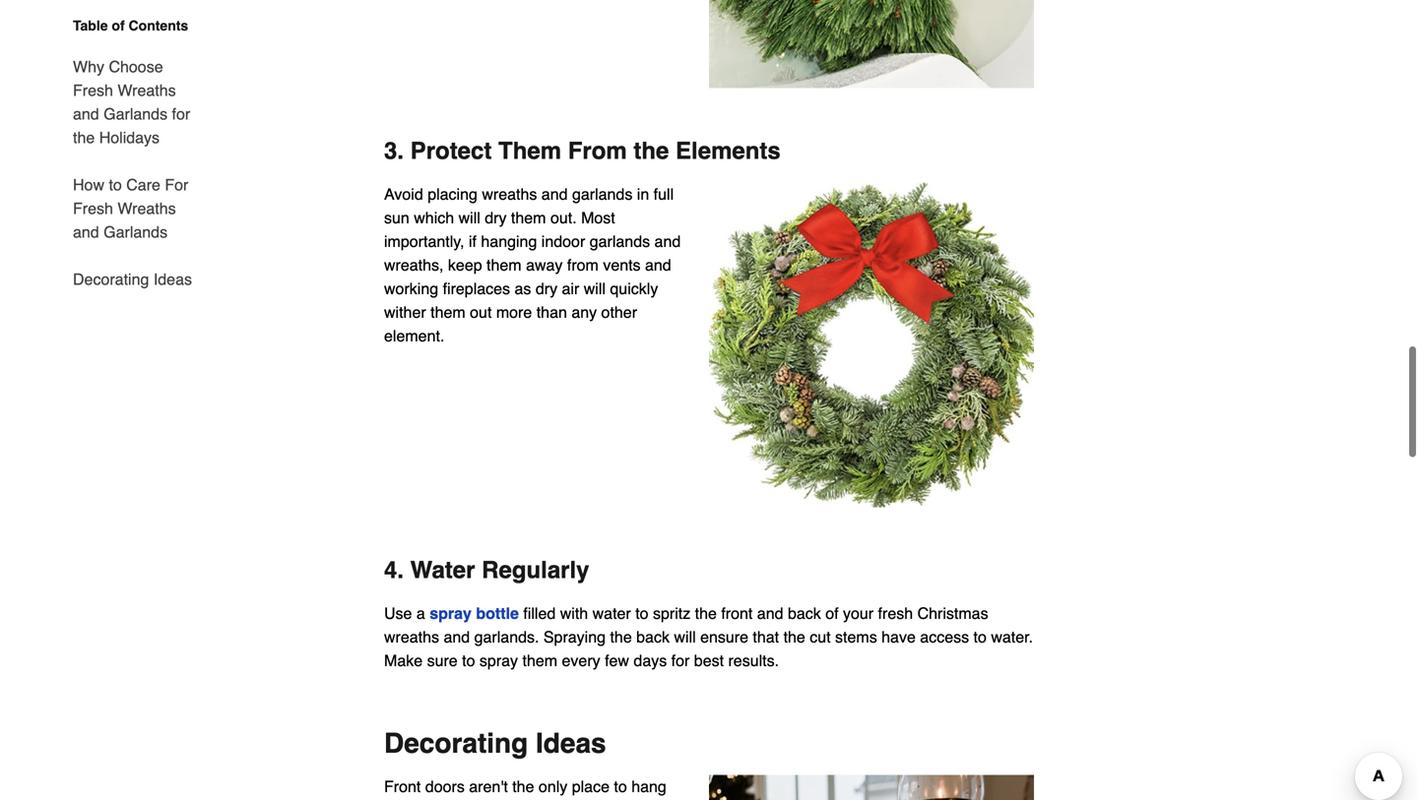 Task type: locate. For each thing, give the bounding box(es) containing it.
table of contents element
[[57, 16, 205, 292]]

bottle
[[476, 605, 519, 623]]

the up ensure
[[695, 605, 717, 623]]

to inside front doors aren't the only place to hang
[[614, 778, 627, 797]]

why choose fresh wreaths and garlands for the holidays
[[73, 58, 190, 147]]

2 fresh from the top
[[73, 199, 113, 218]]

1 vertical spatial garlands
[[104, 223, 168, 241]]

1 vertical spatial wreaths
[[384, 629, 439, 647]]

wreaths up hanging
[[482, 185, 537, 203]]

1 vertical spatial decorating ideas
[[384, 729, 606, 760]]

will
[[459, 209, 481, 227], [584, 280, 606, 298], [674, 629, 696, 647]]

indoor
[[542, 233, 585, 251]]

spritz
[[653, 605, 691, 623]]

and
[[73, 105, 99, 123], [542, 185, 568, 203], [73, 223, 99, 241], [655, 233, 681, 251], [645, 256, 672, 274], [757, 605, 784, 623], [444, 629, 470, 647]]

garlands up most
[[572, 185, 633, 203]]

them up hanging
[[511, 209, 546, 227]]

that
[[753, 629, 779, 647]]

1 vertical spatial for
[[672, 652, 690, 670]]

back
[[788, 605, 821, 623], [637, 629, 670, 647]]

elements
[[676, 137, 781, 165]]

table of contents
[[73, 18, 188, 33]]

aren't
[[469, 778, 508, 797]]

will inside filled with water to spritz the front and back of your fresh christmas wreaths and garlands. spraying the back will ensure that the cut stems have access to water. make sure to spray them every few days for best results.
[[674, 629, 696, 647]]

0 vertical spatial dry
[[485, 209, 507, 227]]

0 horizontal spatial of
[[112, 18, 125, 33]]

and up that
[[757, 605, 784, 623]]

them down hanging
[[487, 256, 522, 274]]

0 vertical spatial decorating ideas
[[73, 270, 192, 289]]

0 horizontal spatial wreaths
[[384, 629, 439, 647]]

fresh inside why choose fresh wreaths and garlands for the holidays
[[73, 81, 113, 99]]

1 vertical spatial dry
[[536, 280, 558, 298]]

garlands
[[572, 185, 633, 203], [590, 233, 650, 251]]

1 horizontal spatial for
[[672, 652, 690, 670]]

them inside filled with water to spritz the front and back of your fresh christmas wreaths and garlands. spraying the back will ensure that the cut stems have access to water. make sure to spray them every few days for best results.
[[523, 652, 558, 670]]

0 horizontal spatial for
[[172, 105, 190, 123]]

keep
[[448, 256, 482, 274]]

the up in
[[634, 137, 669, 165]]

sun
[[384, 209, 410, 227]]

0 vertical spatial ideas
[[154, 270, 192, 289]]

cut
[[810, 629, 831, 647]]

to right sure
[[462, 652, 475, 670]]

1 vertical spatial ideas
[[536, 729, 606, 760]]

1 vertical spatial garlands
[[590, 233, 650, 251]]

place
[[572, 778, 610, 797]]

1 horizontal spatial ideas
[[536, 729, 606, 760]]

0 horizontal spatial ideas
[[154, 270, 192, 289]]

1 vertical spatial spray
[[480, 652, 518, 670]]

fresh
[[73, 81, 113, 99], [73, 199, 113, 218]]

working
[[384, 280, 439, 298]]

spray down garlands.
[[480, 652, 518, 670]]

2 garlands from the top
[[104, 223, 168, 241]]

hanging
[[481, 233, 537, 251]]

decorating inside table of contents element
[[73, 270, 149, 289]]

holidays
[[99, 129, 160, 147]]

as
[[515, 280, 531, 298]]

0 vertical spatial garlands
[[572, 185, 633, 203]]

0 vertical spatial back
[[788, 605, 821, 623]]

element.
[[384, 327, 445, 345]]

ideas down how to care for fresh wreaths and garlands link
[[154, 270, 192, 289]]

doors
[[425, 778, 465, 797]]

1 horizontal spatial wreaths
[[482, 185, 537, 203]]

back up days
[[637, 629, 670, 647]]

fresh inside how to care for fresh wreaths and garlands
[[73, 199, 113, 218]]

the left holidays
[[73, 129, 95, 147]]

wreaths inside the avoid placing wreaths and garlands in full sun which will dry them out. most importantly, if hanging indoor garlands and wreaths, keep them away from vents and working fireplaces as dry air will quickly wither them out more than any other element.
[[482, 185, 537, 203]]

wreaths down choose
[[118, 81, 176, 99]]

vents
[[603, 256, 641, 274]]

contents
[[129, 18, 188, 33]]

1 wreaths from the top
[[118, 81, 176, 99]]

and down use a spray bottle
[[444, 629, 470, 647]]

1 fresh from the top
[[73, 81, 113, 99]]

1 vertical spatial will
[[584, 280, 606, 298]]

regularly
[[482, 557, 590, 584]]

decorating ideas up aren't
[[384, 729, 606, 760]]

water.
[[991, 629, 1033, 647]]

filled
[[523, 605, 556, 623]]

care
[[126, 176, 160, 194]]

and up quickly
[[645, 256, 672, 274]]

fresh down how
[[73, 199, 113, 218]]

days
[[634, 652, 667, 670]]

a real cedar christmas wreath with a red bow. image
[[709, 183, 1034, 508]]

for
[[172, 105, 190, 123], [672, 652, 690, 670]]

0 horizontal spatial back
[[637, 629, 670, 647]]

results.
[[728, 652, 779, 670]]

will down the spritz
[[674, 629, 696, 647]]

ideas up only
[[536, 729, 606, 760]]

3. protect them from the elements
[[384, 137, 781, 165]]

spray right a
[[430, 605, 472, 623]]

if
[[469, 233, 477, 251]]

0 horizontal spatial will
[[459, 209, 481, 227]]

the
[[73, 129, 95, 147], [634, 137, 669, 165], [695, 605, 717, 623], [610, 629, 632, 647], [784, 629, 806, 647], [512, 778, 534, 797]]

0 horizontal spatial spray
[[430, 605, 472, 623]]

decorating down how to care for fresh wreaths and garlands
[[73, 270, 149, 289]]

of left your
[[826, 605, 839, 623]]

the left only
[[512, 778, 534, 797]]

1 horizontal spatial dry
[[536, 280, 558, 298]]

garlands up holidays
[[104, 105, 168, 123]]

make
[[384, 652, 423, 670]]

spray
[[430, 605, 472, 623], [480, 652, 518, 670]]

and down why
[[73, 105, 99, 123]]

filled with water to spritz the front and back of your fresh christmas wreaths and garlands. spraying the back will ensure that the cut stems have access to water. make sure to spray them every few days for best results.
[[384, 605, 1033, 670]]

garlands up 'vents'
[[590, 233, 650, 251]]

them left out
[[431, 303, 466, 322]]

than
[[537, 303, 567, 322]]

spray inside filled with water to spritz the front and back of your fresh christmas wreaths and garlands. spraying the back will ensure that the cut stems have access to water. make sure to spray them every few days for best results.
[[480, 652, 518, 670]]

and inside why choose fresh wreaths and garlands for the holidays
[[73, 105, 99, 123]]

1 horizontal spatial back
[[788, 605, 821, 623]]

garlands up decorating ideas link
[[104, 223, 168, 241]]

them
[[511, 209, 546, 227], [487, 256, 522, 274], [431, 303, 466, 322], [523, 652, 558, 670]]

0 vertical spatial wreaths
[[118, 81, 176, 99]]

out.
[[551, 209, 577, 227]]

sure
[[427, 652, 458, 670]]

1 vertical spatial fresh
[[73, 199, 113, 218]]

2 wreaths from the top
[[118, 199, 176, 218]]

front
[[721, 605, 753, 623]]

to left hang
[[614, 778, 627, 797]]

back up cut
[[788, 605, 821, 623]]

to right how
[[109, 176, 122, 194]]

fresh down why
[[73, 81, 113, 99]]

garlands
[[104, 105, 168, 123], [104, 223, 168, 241]]

avoid placing wreaths and garlands in full sun which will dry them out. most importantly, if hanging indoor garlands and wreaths, keep them away from vents and working fireplaces as dry air will quickly wither them out more than any other element.
[[384, 185, 681, 345]]

will up if
[[459, 209, 481, 227]]

decorating ideas down how to care for fresh wreaths and garlands
[[73, 270, 192, 289]]

0 vertical spatial decorating
[[73, 270, 149, 289]]

your
[[843, 605, 874, 623]]

decorating ideas
[[73, 270, 192, 289], [384, 729, 606, 760]]

to
[[109, 176, 122, 194], [636, 605, 649, 623], [974, 629, 987, 647], [462, 652, 475, 670], [614, 778, 627, 797]]

0 horizontal spatial dry
[[485, 209, 507, 227]]

0 horizontal spatial decorating ideas
[[73, 270, 192, 289]]

0 vertical spatial for
[[172, 105, 190, 123]]

and down how
[[73, 223, 99, 241]]

0 vertical spatial wreaths
[[482, 185, 537, 203]]

front doors aren't the only place to hang
[[384, 778, 667, 801]]

stems
[[835, 629, 877, 647]]

dry
[[485, 209, 507, 227], [536, 280, 558, 298]]

decorating
[[73, 270, 149, 289], [384, 729, 528, 760]]

will right air
[[584, 280, 606, 298]]

0 horizontal spatial decorating
[[73, 270, 149, 289]]

wreaths
[[482, 185, 537, 203], [384, 629, 439, 647]]

importantly,
[[384, 233, 465, 251]]

access
[[920, 629, 969, 647]]

wreaths up make
[[384, 629, 439, 647]]

wreaths inside why choose fresh wreaths and garlands for the holidays
[[118, 81, 176, 99]]

and inside how to care for fresh wreaths and garlands
[[73, 223, 99, 241]]

other
[[601, 303, 637, 322]]

1 garlands from the top
[[104, 105, 168, 123]]

placing
[[428, 185, 478, 203]]

ideas
[[154, 270, 192, 289], [536, 729, 606, 760]]

full
[[654, 185, 674, 203]]

the inside front doors aren't the only place to hang
[[512, 778, 534, 797]]

1 vertical spatial of
[[826, 605, 839, 623]]

have
[[882, 629, 916, 647]]

of right table
[[112, 18, 125, 33]]

use a spray bottle
[[384, 605, 519, 623]]

them down garlands.
[[523, 652, 558, 670]]

dry right as
[[536, 280, 558, 298]]

1 horizontal spatial spray
[[480, 652, 518, 670]]

0 vertical spatial garlands
[[104, 105, 168, 123]]

0 vertical spatial fresh
[[73, 81, 113, 99]]

1 horizontal spatial decorating ideas
[[384, 729, 606, 760]]

1 vertical spatial back
[[637, 629, 670, 647]]

decorating up doors
[[384, 729, 528, 760]]

garlands inside how to care for fresh wreaths and garlands
[[104, 223, 168, 241]]

1 vertical spatial decorating
[[384, 729, 528, 760]]

dry up hanging
[[485, 209, 507, 227]]

how to care for fresh wreaths and garlands link
[[73, 162, 205, 256]]

of
[[112, 18, 125, 33], [826, 605, 839, 623]]

1 vertical spatial wreaths
[[118, 199, 176, 218]]

1 horizontal spatial of
[[826, 605, 839, 623]]

a
[[417, 605, 425, 623]]

decorating ideas inside table of contents element
[[73, 270, 192, 289]]

2 horizontal spatial will
[[674, 629, 696, 647]]

the left cut
[[784, 629, 806, 647]]

2 vertical spatial will
[[674, 629, 696, 647]]

wreaths down care
[[118, 199, 176, 218]]

front
[[384, 778, 421, 797]]

away
[[526, 256, 563, 274]]



Task type: describe. For each thing, give the bounding box(es) containing it.
0 vertical spatial will
[[459, 209, 481, 227]]

4.
[[384, 557, 404, 584]]

table
[[73, 18, 108, 33]]

from
[[568, 137, 627, 165]]

garlands inside why choose fresh wreaths and garlands for the holidays
[[104, 105, 168, 123]]

how to care for fresh wreaths and garlands
[[73, 176, 189, 241]]

fresh
[[878, 605, 913, 623]]

every
[[562, 652, 601, 670]]

a dining table decorated with fresh christmas garland with a christmas tree in the background. image
[[709, 776, 1034, 801]]

0 vertical spatial of
[[112, 18, 125, 33]]

fireplaces
[[443, 280, 510, 298]]

wreaths inside filled with water to spritz the front and back of your fresh christmas wreaths and garlands. spraying the back will ensure that the cut stems have access to water. make sure to spray them every few days for best results.
[[384, 629, 439, 647]]

4. water regularly
[[384, 557, 590, 584]]

3.
[[384, 137, 404, 165]]

them
[[499, 137, 562, 165]]

in
[[637, 185, 649, 203]]

wreaths,
[[384, 256, 444, 274]]

wreaths inside how to care for fresh wreaths and garlands
[[118, 199, 176, 218]]

use
[[384, 605, 412, 623]]

of inside filled with water to spritz the front and back of your fresh christmas wreaths and garlands. spraying the back will ensure that the cut stems have access to water. make sure to spray them every few days for best results.
[[826, 605, 839, 623]]

protect
[[410, 137, 492, 165]]

0 vertical spatial spray
[[430, 605, 472, 623]]

water
[[410, 557, 475, 584]]

out
[[470, 303, 492, 322]]

how
[[73, 176, 104, 194]]

why
[[73, 58, 104, 76]]

a person soaking a fresh christmas garland in a bathtub. image
[[709, 0, 1034, 88]]

to inside how to care for fresh wreaths and garlands
[[109, 176, 122, 194]]

with
[[560, 605, 588, 623]]

choose
[[109, 58, 163, 76]]

to left the spritz
[[636, 605, 649, 623]]

christmas
[[918, 605, 989, 623]]

why choose fresh wreaths and garlands for the holidays link
[[73, 43, 205, 162]]

and down the full
[[655, 233, 681, 251]]

wither
[[384, 303, 426, 322]]

water
[[593, 605, 631, 623]]

the up the few
[[610, 629, 632, 647]]

for inside filled with water to spritz the front and back of your fresh christmas wreaths and garlands. spraying the back will ensure that the cut stems have access to water. make sure to spray them every few days for best results.
[[672, 652, 690, 670]]

quickly
[[610, 280, 658, 298]]

spraying
[[544, 629, 606, 647]]

most
[[581, 209, 615, 227]]

hang
[[632, 778, 667, 797]]

from
[[567, 256, 599, 274]]

few
[[605, 652, 629, 670]]

for inside why choose fresh wreaths and garlands for the holidays
[[172, 105, 190, 123]]

best
[[694, 652, 724, 670]]

any
[[572, 303, 597, 322]]

ensure
[[700, 629, 749, 647]]

only
[[539, 778, 568, 797]]

1 horizontal spatial decorating
[[384, 729, 528, 760]]

spray bottle link
[[430, 605, 519, 623]]

to left water. at the right bottom
[[974, 629, 987, 647]]

the inside why choose fresh wreaths and garlands for the holidays
[[73, 129, 95, 147]]

1 horizontal spatial will
[[584, 280, 606, 298]]

garlands.
[[474, 629, 539, 647]]

ideas inside table of contents element
[[154, 270, 192, 289]]

air
[[562, 280, 580, 298]]

for
[[165, 176, 189, 194]]

and up out.
[[542, 185, 568, 203]]

which
[[414, 209, 454, 227]]

more
[[496, 303, 532, 322]]

decorating ideas link
[[73, 256, 192, 292]]

avoid
[[384, 185, 423, 203]]



Task type: vqa. For each thing, say whether or not it's contained in the screenshot.
plus icon in Hinge Finish button
no



